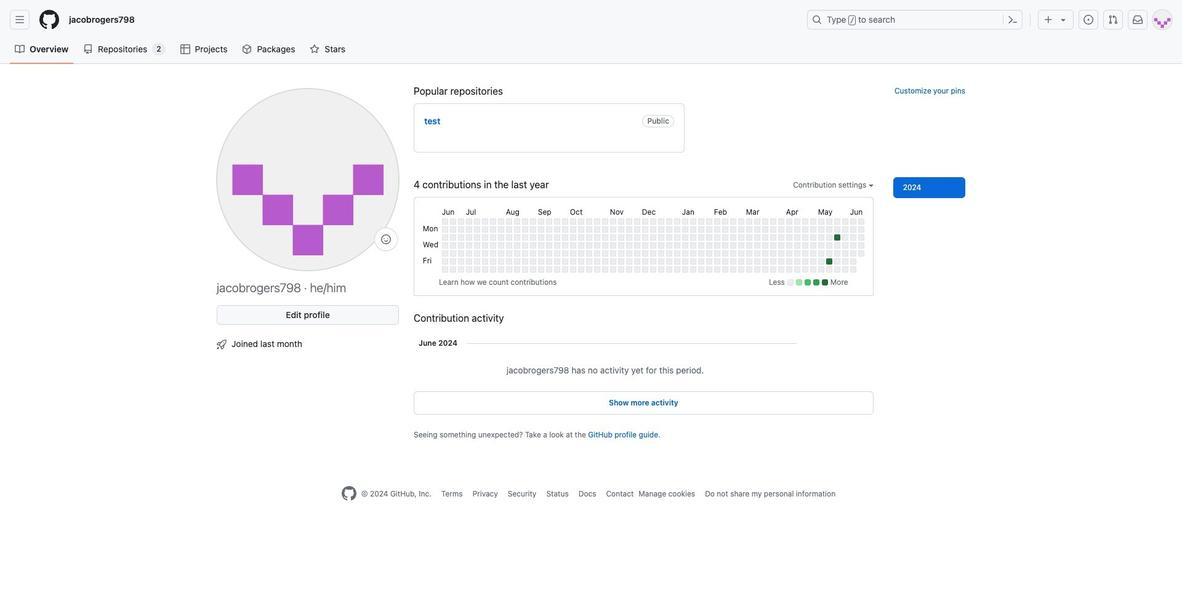 Task type: locate. For each thing, give the bounding box(es) containing it.
git pull request image
[[1109, 15, 1119, 25]]

package image
[[242, 44, 252, 54]]

rocket image
[[217, 340, 227, 350]]

cell
[[442, 219, 448, 225], [450, 219, 456, 225], [458, 219, 464, 225], [466, 219, 472, 225], [474, 219, 480, 225], [482, 219, 488, 225], [490, 219, 496, 225], [498, 219, 504, 225], [506, 219, 512, 225], [514, 219, 520, 225], [522, 219, 528, 225], [530, 219, 536, 225], [538, 219, 544, 225], [546, 219, 553, 225], [554, 219, 561, 225], [562, 219, 569, 225], [570, 219, 577, 225], [578, 219, 585, 225], [586, 219, 593, 225], [594, 219, 601, 225], [602, 219, 609, 225], [610, 219, 617, 225], [618, 219, 625, 225], [626, 219, 633, 225], [634, 219, 641, 225], [642, 219, 649, 225], [650, 219, 657, 225], [658, 219, 665, 225], [666, 219, 673, 225], [674, 219, 681, 225], [682, 219, 689, 225], [691, 219, 697, 225], [699, 219, 705, 225], [707, 219, 713, 225], [715, 219, 721, 225], [723, 219, 729, 225], [731, 219, 737, 225], [739, 219, 745, 225], [747, 219, 753, 225], [755, 219, 761, 225], [763, 219, 769, 225], [771, 219, 777, 225], [779, 219, 785, 225], [787, 219, 793, 225], [795, 219, 801, 225], [803, 219, 809, 225], [811, 219, 817, 225], [819, 219, 825, 225], [827, 219, 833, 225], [835, 219, 841, 225], [843, 219, 849, 225], [851, 219, 857, 225], [859, 219, 865, 225], [442, 227, 448, 233], [450, 227, 456, 233], [458, 227, 464, 233], [466, 227, 472, 233], [474, 227, 480, 233], [482, 227, 488, 233], [490, 227, 496, 233], [498, 227, 504, 233], [506, 227, 512, 233], [514, 227, 520, 233], [522, 227, 528, 233], [530, 227, 536, 233], [538, 227, 544, 233], [546, 227, 553, 233], [554, 227, 561, 233], [562, 227, 569, 233], [570, 227, 577, 233], [578, 227, 585, 233], [586, 227, 593, 233], [594, 227, 601, 233], [602, 227, 609, 233], [610, 227, 617, 233], [618, 227, 625, 233], [626, 227, 633, 233], [634, 227, 641, 233], [642, 227, 649, 233], [650, 227, 657, 233], [658, 227, 665, 233], [666, 227, 673, 233], [674, 227, 681, 233], [682, 227, 689, 233], [691, 227, 697, 233], [699, 227, 705, 233], [707, 227, 713, 233], [715, 227, 721, 233], [723, 227, 729, 233], [731, 227, 737, 233], [739, 227, 745, 233], [747, 227, 753, 233], [755, 227, 761, 233], [763, 227, 769, 233], [771, 227, 777, 233], [779, 227, 785, 233], [787, 227, 793, 233], [795, 227, 801, 233], [803, 227, 809, 233], [811, 227, 817, 233], [819, 227, 825, 233], [827, 227, 833, 233], [835, 227, 841, 233], [843, 227, 849, 233], [851, 227, 857, 233], [859, 227, 865, 233], [442, 235, 448, 241], [450, 235, 456, 241], [458, 235, 464, 241], [466, 235, 472, 241], [474, 235, 480, 241], [482, 235, 488, 241], [490, 235, 496, 241], [498, 235, 504, 241], [506, 235, 512, 241], [514, 235, 520, 241], [522, 235, 528, 241], [530, 235, 536, 241], [538, 235, 544, 241], [546, 235, 553, 241], [554, 235, 561, 241], [562, 235, 569, 241], [570, 235, 577, 241], [578, 235, 585, 241], [586, 235, 593, 241], [594, 235, 601, 241], [602, 235, 609, 241], [610, 235, 617, 241], [618, 235, 625, 241], [626, 235, 633, 241], [634, 235, 641, 241], [642, 235, 649, 241], [650, 235, 657, 241], [658, 235, 665, 241], [666, 235, 673, 241], [674, 235, 681, 241], [682, 235, 689, 241], [691, 235, 697, 241], [699, 235, 705, 241], [707, 235, 713, 241], [715, 235, 721, 241], [723, 235, 729, 241], [731, 235, 737, 241], [739, 235, 745, 241], [747, 235, 753, 241], [755, 235, 761, 241], [763, 235, 769, 241], [771, 235, 777, 241], [779, 235, 785, 241], [787, 235, 793, 241], [795, 235, 801, 241], [803, 235, 809, 241], [811, 235, 817, 241], [819, 235, 825, 241], [827, 235, 833, 241], [835, 235, 841, 241], [843, 235, 849, 241], [851, 235, 857, 241], [859, 235, 865, 241], [442, 243, 448, 249], [450, 243, 456, 249], [458, 243, 464, 249], [466, 243, 472, 249], [474, 243, 480, 249], [482, 243, 488, 249], [490, 243, 496, 249], [498, 243, 504, 249], [506, 243, 512, 249], [514, 243, 520, 249], [522, 243, 528, 249], [530, 243, 536, 249], [538, 243, 544, 249], [546, 243, 553, 249], [554, 243, 561, 249], [562, 243, 569, 249], [570, 243, 577, 249], [578, 243, 585, 249], [586, 243, 593, 249], [594, 243, 601, 249], [602, 243, 609, 249], [610, 243, 617, 249], [618, 243, 625, 249], [626, 243, 633, 249], [634, 243, 641, 249], [642, 243, 649, 249], [650, 243, 657, 249], [658, 243, 665, 249], [666, 243, 673, 249], [674, 243, 681, 249], [682, 243, 689, 249], [691, 243, 697, 249], [699, 243, 705, 249], [707, 243, 713, 249], [715, 243, 721, 249], [723, 243, 729, 249], [731, 243, 737, 249], [739, 243, 745, 249], [747, 243, 753, 249], [755, 243, 761, 249], [763, 243, 769, 249], [771, 243, 777, 249], [779, 243, 785, 249], [787, 243, 793, 249], [795, 243, 801, 249], [803, 243, 809, 249], [811, 243, 817, 249], [819, 243, 825, 249], [827, 243, 833, 249], [835, 243, 841, 249], [843, 243, 849, 249], [851, 243, 857, 249], [859, 243, 865, 249], [442, 251, 448, 257], [450, 251, 456, 257], [458, 251, 464, 257], [466, 251, 472, 257], [474, 251, 480, 257], [482, 251, 488, 257], [490, 251, 496, 257], [498, 251, 504, 257], [506, 251, 512, 257], [514, 251, 520, 257], [522, 251, 528, 257], [530, 251, 536, 257], [538, 251, 544, 257], [546, 251, 553, 257], [554, 251, 561, 257], [562, 251, 569, 257], [570, 251, 577, 257], [578, 251, 585, 257], [586, 251, 593, 257], [594, 251, 601, 257], [602, 251, 609, 257], [610, 251, 617, 257], [618, 251, 625, 257], [626, 251, 633, 257], [634, 251, 641, 257], [642, 251, 649, 257], [650, 251, 657, 257], [658, 251, 665, 257], [666, 251, 673, 257], [674, 251, 681, 257], [682, 251, 689, 257], [691, 251, 697, 257], [699, 251, 705, 257], [707, 251, 713, 257], [715, 251, 721, 257], [723, 251, 729, 257], [731, 251, 737, 257], [739, 251, 745, 257], [747, 251, 753, 257], [755, 251, 761, 257], [763, 251, 769, 257], [771, 251, 777, 257], [779, 251, 785, 257], [787, 251, 793, 257], [795, 251, 801, 257], [803, 251, 809, 257], [811, 251, 817, 257], [819, 251, 825, 257], [827, 251, 833, 257], [835, 251, 841, 257], [843, 251, 849, 257], [851, 251, 857, 257], [859, 251, 865, 257], [442, 259, 448, 265], [450, 259, 456, 265], [458, 259, 464, 265], [466, 259, 472, 265], [474, 259, 480, 265], [482, 259, 488, 265], [490, 259, 496, 265], [498, 259, 504, 265], [506, 259, 512, 265], [514, 259, 520, 265], [522, 259, 528, 265], [530, 259, 536, 265], [538, 259, 544, 265], [546, 259, 553, 265], [554, 259, 561, 265], [562, 259, 569, 265], [570, 259, 577, 265], [578, 259, 585, 265], [586, 259, 593, 265], [594, 259, 601, 265], [602, 259, 609, 265], [610, 259, 617, 265], [618, 259, 625, 265], [626, 259, 633, 265], [634, 259, 641, 265], [642, 259, 649, 265], [650, 259, 657, 265], [658, 259, 665, 265], [666, 259, 673, 265], [674, 259, 681, 265], [682, 259, 689, 265], [691, 259, 697, 265], [699, 259, 705, 265], [707, 259, 713, 265], [715, 259, 721, 265], [723, 259, 729, 265], [731, 259, 737, 265], [739, 259, 745, 265], [747, 259, 753, 265], [755, 259, 761, 265], [763, 259, 769, 265], [771, 259, 777, 265], [779, 259, 785, 265], [787, 259, 793, 265], [795, 259, 801, 265], [803, 259, 809, 265], [811, 259, 817, 265], [819, 259, 825, 265], [827, 259, 833, 265], [835, 259, 841, 265], [843, 259, 849, 265], [851, 259, 857, 265], [442, 267, 448, 273], [450, 267, 456, 273], [458, 267, 464, 273], [466, 267, 472, 273], [474, 267, 480, 273], [482, 267, 488, 273], [490, 267, 496, 273], [498, 267, 504, 273], [506, 267, 512, 273], [514, 267, 520, 273], [522, 267, 528, 273], [530, 267, 536, 273], [538, 267, 544, 273], [546, 267, 553, 273], [554, 267, 561, 273], [562, 267, 569, 273], [570, 267, 577, 273], [578, 267, 585, 273], [586, 267, 593, 273], [594, 267, 601, 273], [602, 267, 609, 273], [610, 267, 617, 273], [618, 267, 625, 273], [626, 267, 633, 273], [634, 267, 641, 273], [642, 267, 649, 273], [650, 267, 657, 273], [658, 267, 665, 273], [666, 267, 673, 273], [674, 267, 681, 273], [682, 267, 689, 273], [691, 267, 697, 273], [699, 267, 705, 273], [707, 267, 713, 273], [715, 267, 721, 273], [723, 267, 729, 273], [731, 267, 737, 273], [739, 267, 745, 273], [747, 267, 753, 273], [755, 267, 761, 273], [763, 267, 769, 273], [771, 267, 777, 273], [779, 267, 785, 273], [787, 267, 793, 273], [795, 267, 801, 273], [803, 267, 809, 273], [811, 267, 817, 273], [819, 267, 825, 273], [827, 267, 833, 273], [835, 267, 841, 273], [843, 267, 849, 273], [851, 267, 857, 273]]

1 horizontal spatial homepage image
[[342, 487, 357, 502]]

star image
[[310, 44, 320, 54]]

grid
[[421, 205, 867, 275]]

homepage image
[[39, 10, 59, 30], [342, 487, 357, 502]]

banner
[[0, 0, 1183, 64]]

book image
[[15, 44, 25, 54]]

0 vertical spatial homepage image
[[39, 10, 59, 30]]

1 vertical spatial homepage image
[[342, 487, 357, 502]]



Task type: vqa. For each thing, say whether or not it's contained in the screenshot.
forks icon to the left
no



Task type: describe. For each thing, give the bounding box(es) containing it.
inbox image
[[1134, 15, 1143, 25]]

command palette image
[[1008, 15, 1018, 25]]

smiley image
[[381, 235, 391, 245]]

repo image
[[83, 44, 93, 54]]

0 horizontal spatial homepage image
[[39, 10, 59, 30]]

change your avatar image
[[217, 89, 399, 271]]

issue opened image
[[1084, 15, 1094, 25]]

table image
[[180, 44, 190, 54]]

triangle down image
[[1059, 15, 1069, 25]]



